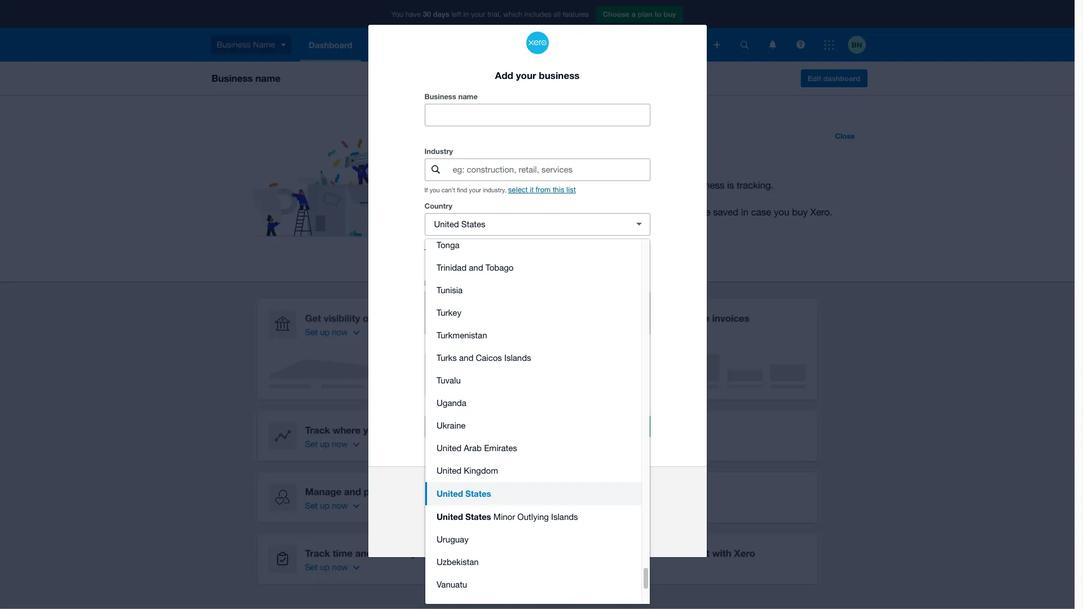 Task type: locate. For each thing, give the bounding box(es) containing it.
united states button
[[425, 482, 642, 506]]

no, it's just me
[[446, 319, 503, 328]]

if
[[425, 187, 428, 193]]

united down ukraine
[[437, 443, 462, 453]]

1 united from the top
[[437, 443, 462, 453]]

turkmenistan button
[[425, 324, 642, 347]]

islands down for
[[551, 512, 578, 522]]

united arab emirates button
[[425, 437, 642, 460]]

and inside the turks and caicos islands button
[[459, 353, 474, 363]]

and for turks
[[459, 353, 474, 363]]

states for united states minor outlying islands
[[466, 512, 491, 522]]

tonga button
[[425, 234, 642, 257]]

0 vertical spatial and
[[469, 263, 483, 272]]

and for trinidad
[[469, 263, 483, 272]]

coming from quickbooks? move your data into xero for free.
[[483, 487, 592, 509]]

3 united from the top
[[437, 489, 463, 499]]

and up do you have employees? at the top of the page
[[469, 263, 483, 272]]

your inside coming from quickbooks? move your data into xero for free.
[[503, 501, 517, 509]]

turkmenistan
[[437, 331, 487, 340]]

from up data in the bottom of the page
[[517, 487, 536, 497]]

free.
[[578, 501, 592, 509]]

states down move
[[466, 512, 491, 522]]

search icon image
[[432, 166, 440, 174]]

1 vertical spatial you
[[437, 279, 449, 288]]

your
[[516, 69, 536, 81], [469, 187, 481, 193], [503, 501, 517, 509]]

tonga
[[437, 240, 460, 250]]

quickbooks?
[[538, 487, 592, 497]]

states for united states
[[466, 489, 491, 499]]

uganda
[[437, 398, 467, 408]]

for
[[567, 501, 576, 509]]

country
[[425, 201, 452, 210]]

turks and caicos islands button
[[425, 347, 642, 370]]

and right turks
[[459, 353, 474, 363]]

united
[[437, 443, 462, 453], [437, 466, 462, 476], [437, 489, 463, 499], [437, 512, 463, 522]]

group
[[425, 234, 650, 609]]

0 vertical spatial your
[[516, 69, 536, 81]]

uruguay button
[[425, 529, 642, 551]]

just
[[475, 319, 489, 328]]

you right do
[[437, 279, 449, 288]]

(utc-
[[459, 248, 475, 255]]

islands down turkmenistan button
[[504, 353, 531, 363]]

you for have
[[437, 279, 449, 288]]

this
[[553, 186, 565, 194]]

time zone: (utc-05:00) eastern time (us & canada)
[[425, 248, 573, 255]]

1 vertical spatial from
[[517, 487, 536, 497]]

from inside coming from quickbooks? move your data into xero for free.
[[517, 487, 536, 497]]

uruguay
[[437, 535, 469, 544]]

1 horizontal spatial islands
[[551, 512, 578, 522]]

ukraine button
[[425, 415, 642, 437]]

you right the if
[[430, 187, 440, 193]]

and
[[469, 263, 483, 272], [459, 353, 474, 363]]

tunisia button
[[425, 279, 642, 302]]

you inside if you can't find your industry, select it from this list
[[430, 187, 440, 193]]

caicos
[[476, 353, 502, 363]]

you
[[430, 187, 440, 193], [437, 279, 449, 288]]

&
[[544, 248, 548, 255]]

united up uruguay
[[437, 512, 463, 522]]

united for united arab emirates
[[437, 443, 462, 453]]

do you have employees? group
[[425, 291, 650, 335]]

0 horizontal spatial islands
[[504, 353, 531, 363]]

vanuatu button
[[425, 574, 642, 596]]

time left 'zone:'
[[425, 248, 439, 255]]

your up united states minor outlying islands
[[503, 501, 517, 509]]

time inside time zone: (utc-05:00) eastern time (us & canada)
[[517, 248, 530, 255]]

2 united from the top
[[437, 466, 462, 476]]

united down the united kingdom
[[437, 489, 463, 499]]

uzbekistan button
[[425, 551, 642, 574]]

1 vertical spatial states
[[466, 512, 491, 522]]

add
[[495, 69, 513, 81]]

your right find
[[469, 187, 481, 193]]

you for can't
[[430, 187, 440, 193]]

0 vertical spatial islands
[[504, 353, 531, 363]]

uzbekistan
[[437, 557, 479, 567]]

islands inside united states minor outlying islands
[[551, 512, 578, 522]]

turks
[[437, 353, 457, 363]]

1 horizontal spatial time
[[517, 248, 530, 255]]

trinidad and tobago
[[437, 263, 514, 272]]

united up united states
[[437, 466, 462, 476]]

arab
[[464, 443, 482, 453]]

0 vertical spatial you
[[430, 187, 440, 193]]

select
[[508, 186, 528, 194]]

1 vertical spatial and
[[459, 353, 474, 363]]

do you have employees?
[[425, 279, 512, 288]]

tobago
[[486, 263, 514, 272]]

1 vertical spatial your
[[469, 187, 481, 193]]

your inside if you can't find your industry, select it from this list
[[469, 187, 481, 193]]

trinidad and tobago button
[[425, 257, 642, 279]]

2 states from the top
[[466, 512, 491, 522]]

1 vertical spatial islands
[[551, 512, 578, 522]]

united arab emirates
[[437, 443, 517, 453]]

united states
[[437, 489, 491, 499]]

1 states from the top
[[466, 489, 491, 499]]

from
[[536, 186, 551, 194], [517, 487, 536, 497]]

industry
[[425, 147, 453, 156]]

minor
[[494, 512, 515, 522]]

2 vertical spatial your
[[503, 501, 517, 509]]

united for united states
[[437, 489, 463, 499]]

from right it
[[536, 186, 551, 194]]

islands
[[504, 353, 531, 363], [551, 512, 578, 522]]

time left (us
[[517, 248, 530, 255]]

your for quickbooks?
[[503, 501, 517, 509]]

now
[[480, 421, 497, 432]]

united inside button
[[437, 466, 462, 476]]

time
[[425, 248, 439, 255], [517, 248, 530, 255]]

buy
[[462, 421, 477, 432]]

it
[[530, 186, 534, 194]]

0 vertical spatial states
[[466, 489, 491, 499]]

turkey
[[437, 308, 462, 318]]

united for united kingdom
[[437, 466, 462, 476]]

turkey button
[[425, 302, 642, 324]]

states
[[466, 489, 491, 499], [466, 512, 491, 522]]

states inside button
[[466, 489, 491, 499]]

states up move
[[466, 489, 491, 499]]

your right the add
[[516, 69, 536, 81]]

and inside trinidad and tobago button
[[469, 263, 483, 272]]

details
[[533, 518, 560, 529]]

it's
[[462, 319, 473, 328]]



Task type: describe. For each thing, give the bounding box(es) containing it.
4 united from the top
[[437, 512, 463, 522]]

can't
[[442, 187, 455, 193]]

xero
[[550, 501, 565, 509]]

clear image
[[628, 213, 650, 236]]

(us
[[532, 248, 542, 255]]

do
[[425, 279, 435, 288]]

yes
[[446, 297, 459, 306]]

united kingdom
[[437, 466, 498, 476]]

tunisia
[[437, 285, 463, 295]]

xero image
[[526, 32, 549, 54]]

zone:
[[441, 248, 457, 255]]

see
[[515, 518, 530, 529]]

see details
[[515, 518, 560, 529]]

ukraine
[[437, 421, 466, 430]]

buy now
[[462, 421, 497, 432]]

group containing united states
[[425, 234, 650, 609]]

tuvalu button
[[425, 370, 642, 392]]

eastern
[[494, 248, 515, 255]]

select it from this list button
[[508, 186, 576, 194]]

have
[[451, 279, 468, 288]]

islands inside button
[[504, 353, 531, 363]]

buy now button
[[425, 415, 534, 438]]

data
[[519, 501, 534, 509]]

if you can't find your industry, select it from this list
[[425, 186, 576, 194]]

united kingdom button
[[425, 460, 642, 482]]

into
[[536, 501, 548, 509]]

list
[[567, 186, 576, 194]]

uganda button
[[425, 392, 642, 415]]

emirates
[[484, 443, 517, 453]]

05:00)
[[475, 248, 492, 255]]

your for can't
[[469, 187, 481, 193]]

Country field
[[425, 214, 623, 235]]

name
[[458, 92, 478, 101]]

business name
[[425, 92, 478, 101]]

canada)
[[550, 248, 573, 255]]

add your business
[[495, 69, 580, 81]]

no,
[[446, 319, 459, 328]]

me
[[491, 319, 503, 328]]

business
[[425, 92, 456, 101]]

see details button
[[506, 512, 569, 535]]

united states minor outlying islands
[[437, 512, 578, 522]]

business
[[539, 69, 580, 81]]

Industry field
[[452, 159, 650, 180]]

turks and caicos islands
[[437, 353, 531, 363]]

industry,
[[483, 187, 506, 193]]

find
[[457, 187, 467, 193]]

vanuatu
[[437, 580, 467, 590]]

kingdom
[[464, 466, 498, 476]]

0 vertical spatial from
[[536, 186, 551, 194]]

coming
[[483, 487, 514, 497]]

0 horizontal spatial time
[[425, 248, 439, 255]]

outlying
[[518, 512, 549, 522]]

tuvalu
[[437, 376, 461, 385]]

employees?
[[470, 279, 512, 288]]

trinidad
[[437, 263, 467, 272]]

move
[[483, 501, 501, 509]]

Business name field
[[425, 104, 650, 126]]



Task type: vqa. For each thing, say whether or not it's contained in the screenshot.
third united from the bottom of the page
yes



